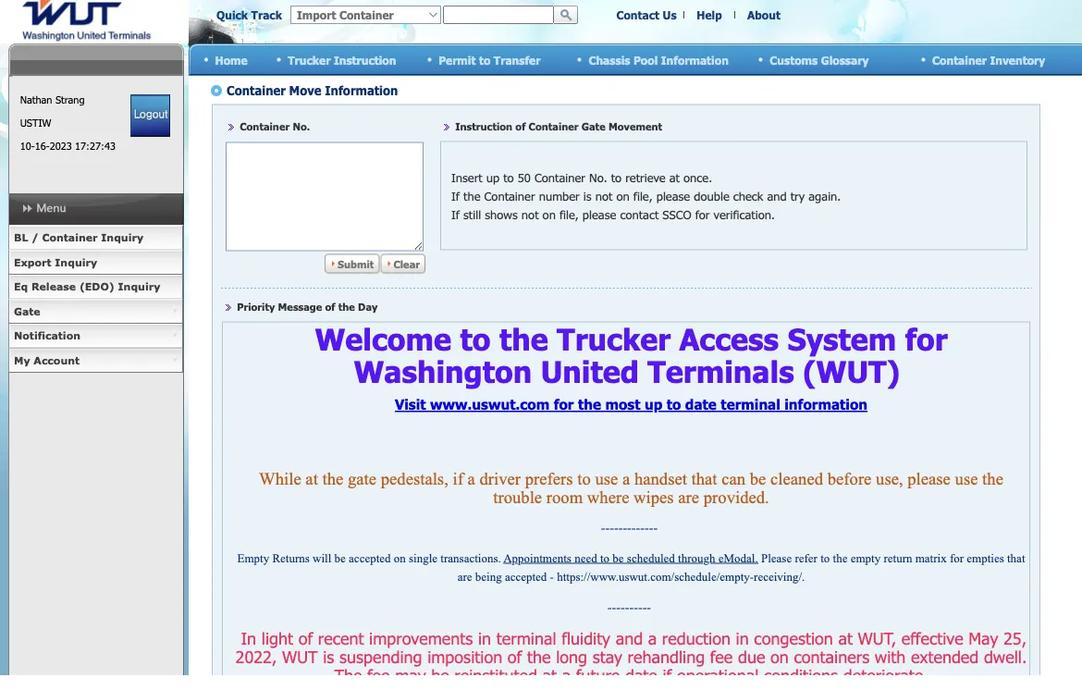 Task type: vqa. For each thing, say whether or not it's contained in the screenshot.
the 10-16-2023 17:13:48
no



Task type: describe. For each thing, give the bounding box(es) containing it.
help link
[[697, 8, 722, 22]]

to
[[479, 53, 491, 66]]

about
[[747, 8, 781, 22]]

trucker
[[288, 53, 331, 66]]

export
[[14, 256, 51, 268]]

bl / container inquiry
[[14, 231, 143, 244]]

permit
[[439, 53, 476, 66]]

quick track
[[216, 8, 282, 22]]

instruction
[[334, 53, 396, 66]]

container inventory
[[932, 53, 1045, 66]]

eq release (edo) inquiry link
[[8, 275, 183, 299]]

home
[[215, 53, 248, 66]]

gate link
[[8, 299, 183, 324]]

my account
[[14, 354, 80, 366]]

notification link
[[8, 324, 183, 348]]

1 horizontal spatial container
[[932, 53, 987, 66]]

strang
[[55, 93, 85, 106]]

trucker instruction
[[288, 53, 396, 66]]

help
[[697, 8, 722, 22]]

/
[[32, 231, 39, 244]]

eq
[[14, 280, 28, 293]]

account
[[34, 354, 80, 366]]

(edo)
[[79, 280, 115, 293]]

glossary
[[821, 53, 869, 66]]

pool
[[634, 53, 658, 66]]

transfer
[[494, 53, 541, 66]]

inquiry inside export inquiry link
[[55, 256, 97, 268]]

17:27:43
[[75, 140, 116, 152]]

10-16-2023 17:27:43
[[20, 140, 116, 152]]

information
[[661, 53, 729, 66]]



Task type: locate. For each thing, give the bounding box(es) containing it.
bl
[[14, 231, 28, 244]]

customs glossary
[[770, 53, 869, 66]]

0 horizontal spatial container
[[42, 231, 98, 244]]

container inside "bl / container inquiry" link
[[42, 231, 98, 244]]

0 vertical spatial container
[[932, 53, 987, 66]]

eq release (edo) inquiry
[[14, 280, 160, 293]]

ustiw
[[20, 117, 51, 129]]

nathan
[[20, 93, 52, 106]]

1 vertical spatial container
[[42, 231, 98, 244]]

inventory
[[990, 53, 1045, 66]]

quick
[[216, 8, 248, 22]]

about link
[[747, 8, 781, 22]]

2 vertical spatial inquiry
[[118, 280, 160, 293]]

container left inventory
[[932, 53, 987, 66]]

inquiry
[[101, 231, 143, 244], [55, 256, 97, 268], [118, 280, 160, 293]]

customs
[[770, 53, 818, 66]]

my
[[14, 354, 30, 366]]

None text field
[[443, 6, 554, 24]]

login image
[[131, 94, 170, 137]]

gate
[[14, 305, 40, 317]]

export inquiry
[[14, 256, 97, 268]]

contact us link
[[616, 8, 677, 22]]

container
[[932, 53, 987, 66], [42, 231, 98, 244]]

0 vertical spatial inquiry
[[101, 231, 143, 244]]

10-
[[20, 140, 35, 152]]

chassis
[[589, 53, 630, 66]]

release
[[31, 280, 76, 293]]

nathan strang
[[20, 93, 85, 106]]

my account link
[[8, 348, 183, 373]]

inquiry right (edo)
[[118, 280, 160, 293]]

us
[[663, 8, 677, 22]]

permit to transfer
[[439, 53, 541, 66]]

inquiry for (edo)
[[118, 280, 160, 293]]

inquiry down bl / container inquiry
[[55, 256, 97, 268]]

inquiry inside "bl / container inquiry" link
[[101, 231, 143, 244]]

inquiry up export inquiry link
[[101, 231, 143, 244]]

16-
[[35, 140, 50, 152]]

chassis pool information
[[589, 53, 729, 66]]

track
[[251, 8, 282, 22]]

2023
[[50, 140, 72, 152]]

contact
[[616, 8, 660, 22]]

notification
[[14, 329, 80, 342]]

container up "export inquiry"
[[42, 231, 98, 244]]

inquiry for container
[[101, 231, 143, 244]]

bl / container inquiry link
[[8, 226, 183, 250]]

inquiry inside eq release (edo) inquiry link
[[118, 280, 160, 293]]

1 vertical spatial inquiry
[[55, 256, 97, 268]]

export inquiry link
[[8, 250, 183, 275]]

contact us
[[616, 8, 677, 22]]



